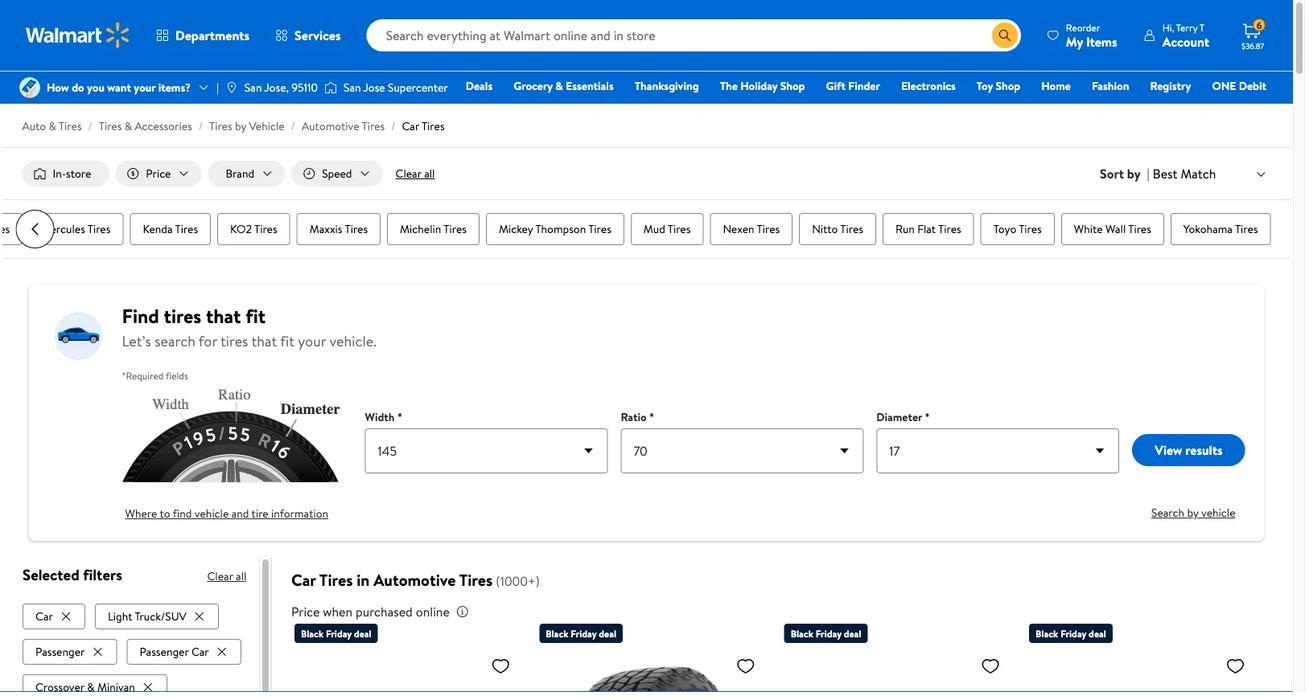 Task type: locate. For each thing, give the bounding box(es) containing it.
deal for the "goodyear reliant all-season 225/55r17 97v all-season tire" image
[[1089, 627, 1106, 641]]

by right sort
[[1127, 165, 1141, 183]]

black friday deal up the "goodyear reliant all-season 225/55r17 97v all-season tire" image
[[1036, 627, 1106, 641]]

your right want
[[134, 80, 156, 95]]

flat
[[917, 221, 936, 237]]

deal up the goodyear reliant all-season 245/60r18 105v all-season tire image
[[844, 627, 861, 641]]

jose
[[363, 80, 385, 95]]

1 vertical spatial automotive
[[373, 569, 456, 592]]

0 horizontal spatial price
[[146, 166, 171, 181]]

account
[[1162, 33, 1209, 50]]

t
[[1200, 21, 1204, 34]]

2 horizontal spatial *
[[925, 410, 930, 425]]

goodyear reliant all-season 245/60r18 105v all-season tire image
[[784, 650, 1007, 693]]

0 horizontal spatial fit
[[246, 303, 266, 330]]

accessories
[[135, 118, 192, 134]]

ratio
[[621, 410, 647, 425]]

2 friday from the left
[[571, 627, 597, 641]]

1 shop from the left
[[780, 78, 805, 94]]

* right ratio
[[649, 410, 654, 425]]

nitto tires link
[[799, 213, 876, 245]]

& right grocery
[[555, 78, 563, 94]]

1 horizontal spatial clear all
[[395, 166, 435, 181]]

michelin tires link
[[387, 213, 479, 245]]

1 horizontal spatial tires
[[220, 332, 248, 352]]

passenger down truck/suv
[[139, 644, 188, 660]]

0 vertical spatial clear
[[395, 166, 421, 181]]

clear all button down car tires link
[[389, 161, 441, 187]]

0 vertical spatial your
[[134, 80, 156, 95]]

1 horizontal spatial automotive
[[373, 569, 456, 592]]

yokohama
[[1183, 221, 1233, 237]]

search by vehicle
[[1151, 505, 1235, 521]]

list
[[22, 601, 246, 693]]

* for width *
[[397, 410, 402, 425]]

add to favorites list, goodyear reliant all-season 245/60r18 105v all-season tire image
[[981, 657, 1000, 677]]

0 vertical spatial price
[[146, 166, 171, 181]]

black for the goodyear reliant all-season 225/60r17 99v all-season tire image
[[301, 627, 324, 641]]

tires down the 'supercenter'
[[422, 118, 445, 134]]

3 friday from the left
[[816, 627, 841, 641]]

Search search field
[[367, 19, 1021, 51]]

*required
[[122, 369, 164, 383]]

|
[[216, 80, 219, 95], [1147, 165, 1150, 183]]

* for diameter *
[[925, 410, 930, 425]]

black friday deal for the goodyear reliant all-season 225/60r17 99v all-season tire image
[[301, 627, 371, 641]]

tires
[[59, 118, 82, 134], [99, 118, 122, 134], [209, 118, 232, 134], [362, 118, 385, 134], [422, 118, 445, 134], [87, 221, 111, 237], [175, 221, 198, 237], [254, 221, 277, 237], [345, 221, 368, 237], [444, 221, 467, 237], [588, 221, 611, 237], [668, 221, 691, 237], [757, 221, 780, 237], [840, 221, 863, 237], [938, 221, 961, 237], [1019, 221, 1042, 237], [1128, 221, 1151, 237], [1235, 221, 1258, 237], [319, 569, 353, 592], [459, 569, 493, 592]]

0 horizontal spatial passenger
[[35, 644, 84, 660]]

find tires that fit let's search for tires that fit your vehicle.
[[122, 303, 376, 352]]

0 horizontal spatial that
[[206, 303, 241, 330]]

where
[[125, 506, 157, 522]]

 image right 95110
[[324, 80, 337, 96]]

supercenter
[[388, 80, 448, 95]]

1 black friday deal from the left
[[301, 627, 371, 641]]

0 vertical spatial |
[[216, 80, 219, 95]]

& right auto
[[49, 118, 56, 134]]

1 vertical spatial price
[[291, 604, 320, 621]]

mud
[[644, 221, 665, 237]]

1 horizontal spatial by
[[1127, 165, 1141, 183]]

sort
[[1100, 165, 1124, 183]]

tires
[[164, 303, 201, 330], [220, 332, 248, 352]]

0 vertical spatial tires
[[164, 303, 201, 330]]

your left vehicle.
[[298, 332, 326, 352]]

all down car tires link
[[424, 166, 435, 181]]

2 horizontal spatial &
[[555, 78, 563, 94]]

friday for cooper discoverer all-terrain 275/55r20 117t light truck & suv tire image
[[571, 627, 597, 641]]

0 horizontal spatial your
[[134, 80, 156, 95]]

1 horizontal spatial shop
[[996, 78, 1020, 94]]

1 * from the left
[[397, 410, 402, 425]]

ratio *
[[621, 410, 654, 425]]

friday up cooper discoverer all-terrain 275/55r20 117t light truck & suv tire image
[[571, 627, 597, 641]]

2 san from the left
[[344, 80, 361, 95]]

automotive
[[302, 118, 359, 134], [373, 569, 456, 592]]

vehicle
[[1201, 505, 1235, 521], [195, 506, 229, 522]]

0 horizontal spatial tires
[[164, 303, 201, 330]]

1 horizontal spatial san
[[344, 80, 361, 95]]

passenger
[[35, 644, 84, 660], [139, 644, 188, 660]]

that up for
[[206, 303, 241, 330]]

1 horizontal spatial clear all button
[[389, 161, 441, 187]]

1 vertical spatial |
[[1147, 165, 1150, 183]]

1 vertical spatial that
[[251, 332, 277, 352]]

cooper discoverer all-terrain 275/55r20 117t light truck & suv tire image
[[539, 650, 762, 693]]

black for cooper discoverer all-terrain 275/55r20 117t light truck & suv tire image
[[546, 627, 568, 641]]

2 horizontal spatial by
[[1187, 505, 1199, 521]]

width *
[[365, 410, 402, 425]]

2 * from the left
[[649, 410, 654, 425]]

clear all down car tires link
[[395, 166, 435, 181]]

when
[[323, 604, 353, 621]]

2 vertical spatial by
[[1187, 505, 1199, 521]]

deal for the goodyear reliant all-season 225/60r17 99v all-season tire image
[[354, 627, 371, 641]]

1 friday from the left
[[326, 627, 352, 641]]

1 vertical spatial clear
[[207, 569, 233, 585]]

4 / from the left
[[391, 118, 395, 134]]

passenger for passenger car
[[139, 644, 188, 660]]

0 horizontal spatial *
[[397, 410, 402, 425]]

0 horizontal spatial vehicle
[[195, 506, 229, 522]]

0 horizontal spatial shop
[[780, 78, 805, 94]]

deal
[[354, 627, 371, 641], [599, 627, 616, 641], [844, 627, 861, 641], [1089, 627, 1106, 641]]

* for ratio *
[[649, 410, 654, 425]]

passenger car
[[139, 644, 209, 660]]

toyo tires
[[993, 221, 1042, 237]]

fields
[[166, 369, 188, 383]]

clear down car tires link
[[395, 166, 421, 181]]

in-store
[[53, 166, 91, 181]]

grocery & essentials link
[[506, 77, 621, 95]]

4 friday from the left
[[1061, 627, 1086, 641]]

$36.87
[[1241, 40, 1264, 51]]

hercules
[[42, 221, 85, 237]]

run flat tires
[[896, 221, 961, 237]]

2 deal from the left
[[599, 627, 616, 641]]

passenger down car button at the bottom of page
[[35, 644, 84, 660]]

passenger inside button
[[139, 644, 188, 660]]

0 vertical spatial all
[[424, 166, 435, 181]]

friday for the goodyear reliant all-season 245/60r18 105v all-season tire image
[[816, 627, 841, 641]]

2 black from the left
[[546, 627, 568, 641]]

&
[[555, 78, 563, 94], [49, 118, 56, 134], [124, 118, 132, 134]]

1 horizontal spatial that
[[251, 332, 277, 352]]

tires up search
[[164, 303, 201, 330]]

deal down price when purchased online
[[354, 627, 371, 641]]

deal up cooper discoverer all-terrain 275/55r20 117t light truck & suv tire image
[[599, 627, 616, 641]]

4 black from the left
[[1036, 627, 1058, 641]]

clear
[[395, 166, 421, 181], [207, 569, 233, 585]]

| up auto & tires / tires & accessories / tires by vehicle / automotive tires / car tires
[[216, 80, 219, 95]]

/ right accessories
[[198, 118, 203, 134]]

black for the goodyear reliant all-season 245/60r18 105v all-season tire image
[[791, 627, 813, 641]]

deal for the goodyear reliant all-season 245/60r18 105v all-season tire image
[[844, 627, 861, 641]]

clear down where to find vehicle and tire information
[[207, 569, 233, 585]]

1 passenger from the left
[[35, 644, 84, 660]]

0 vertical spatial by
[[235, 118, 246, 134]]

clear all button down where to find vehicle and tire information "button"
[[207, 564, 246, 590]]

tires right the "nexen"
[[757, 221, 780, 237]]

1 horizontal spatial price
[[291, 604, 320, 621]]

tires right hercules
[[87, 221, 111, 237]]

1 horizontal spatial clear
[[395, 166, 421, 181]]

0 horizontal spatial clear all
[[207, 569, 246, 585]]

0 vertical spatial clear all
[[395, 166, 435, 181]]

deal up the "goodyear reliant all-season 225/55r17 97v all-season tire" image
[[1089, 627, 1106, 641]]

black friday deal up cooper discoverer all-terrain 275/55r20 117t light truck & suv tire image
[[546, 627, 616, 641]]

* right width on the left bottom of the page
[[397, 410, 402, 425]]

ko2 tires
[[230, 221, 277, 237]]

passenger list item
[[22, 636, 120, 665]]

1 / from the left
[[88, 118, 92, 134]]

view
[[1155, 442, 1182, 459]]

san
[[244, 80, 262, 95], [344, 80, 361, 95]]

0 horizontal spatial by
[[235, 118, 246, 134]]

3 black friday deal from the left
[[791, 627, 861, 641]]

results
[[1185, 442, 1223, 459]]

mud tires
[[644, 221, 691, 237]]

clear inside sort and filter section element
[[395, 166, 421, 181]]

1 horizontal spatial |
[[1147, 165, 1150, 183]]

car list item
[[22, 601, 88, 630]]

1 horizontal spatial *
[[649, 410, 654, 425]]

gift finder link
[[819, 77, 887, 95]]

2 black friday deal from the left
[[546, 627, 616, 641]]

by inside button
[[1187, 505, 1199, 521]]

 image
[[19, 77, 40, 98]]

2 passenger from the left
[[139, 644, 188, 660]]

3 deal from the left
[[844, 627, 861, 641]]

(1000+)
[[496, 573, 540, 591]]

0 vertical spatial automotive
[[302, 118, 359, 134]]

deal for cooper discoverer all-terrain 275/55r20 117t light truck & suv tire image
[[599, 627, 616, 641]]

1 vertical spatial your
[[298, 332, 326, 352]]

Walmart Site-Wide search field
[[367, 19, 1021, 51]]

where to find vehicle and tire information
[[125, 506, 328, 522]]

1 vertical spatial tires
[[220, 332, 248, 352]]

vehicle left and
[[195, 506, 229, 522]]

passenger inside "button"
[[35, 644, 84, 660]]

passenger car list item
[[126, 636, 244, 665]]

friday for the goodyear reliant all-season 225/60r17 99v all-season tire image
[[326, 627, 352, 641]]

1 vertical spatial clear all button
[[207, 564, 246, 590]]

3 * from the left
[[925, 410, 930, 425]]

& left accessories
[[124, 118, 132, 134]]

1 black from the left
[[301, 627, 324, 641]]

ko2 tires link
[[217, 213, 290, 245]]

best
[[1153, 165, 1178, 183]]

view results
[[1155, 442, 1223, 459]]

 image
[[324, 80, 337, 96], [225, 81, 238, 94]]

1 vertical spatial fit
[[280, 332, 294, 352]]

services button
[[262, 16, 354, 55]]

you
[[87, 80, 105, 95]]

0 vertical spatial clear all button
[[389, 161, 441, 187]]

0 horizontal spatial  image
[[225, 81, 238, 94]]

san for san jose, 95110
[[244, 80, 262, 95]]

price left when
[[291, 604, 320, 621]]

by right "search"
[[1187, 505, 1199, 521]]

walmart image
[[26, 23, 130, 48]]

/ right the auto & tires link
[[88, 118, 92, 134]]

san for san jose supercenter
[[344, 80, 361, 95]]

price for price
[[146, 166, 171, 181]]

price
[[146, 166, 171, 181], [291, 604, 320, 621]]

clear all
[[395, 166, 435, 181], [207, 569, 246, 585]]

diameter
[[876, 410, 922, 425]]

& for essentials
[[555, 78, 563, 94]]

car tires in automotive tires (1000+)
[[291, 569, 540, 592]]

3 black from the left
[[791, 627, 813, 641]]

friday for the "goodyear reliant all-season 225/55r17 97v all-season tire" image
[[1061, 627, 1086, 641]]

the
[[720, 78, 738, 94]]

applied filters section element
[[22, 565, 122, 586]]

thompson
[[535, 221, 586, 237]]

friday up the "goodyear reliant all-season 225/55r17 97v all-season tire" image
[[1061, 627, 1086, 641]]

add to favorites list, goodyear reliant all-season 225/60r17 99v all-season tire image
[[491, 657, 510, 677]]

 image up auto & tires / tires & accessories / tires by vehicle / automotive tires / car tires
[[225, 81, 238, 94]]

tires left in
[[319, 569, 353, 592]]

4 deal from the left
[[1089, 627, 1106, 641]]

0 horizontal spatial all
[[235, 569, 246, 585]]

vehicle right "search"
[[1201, 505, 1235, 521]]

0 horizontal spatial |
[[216, 80, 219, 95]]

find
[[122, 303, 159, 330]]

san left jose,
[[244, 80, 262, 95]]

/ left car tires link
[[391, 118, 395, 134]]

vehicle type: car and truck image
[[54, 311, 103, 362]]

0 horizontal spatial &
[[49, 118, 56, 134]]

by left vehicle
[[235, 118, 246, 134]]

gift finder
[[826, 78, 880, 94]]

car down selected at the bottom left of page
[[35, 609, 53, 625]]

let's
[[122, 332, 151, 352]]

by for search by vehicle
[[1187, 505, 1199, 521]]

automotive up online
[[373, 569, 456, 592]]

car button
[[22, 604, 85, 630]]

1 horizontal spatial  image
[[324, 80, 337, 96]]

friday up the goodyear reliant all-season 245/60r18 105v all-season tire image
[[816, 627, 841, 641]]

4 black friday deal from the left
[[1036, 627, 1106, 641]]

tires right for
[[220, 332, 248, 352]]

1 horizontal spatial &
[[124, 118, 132, 134]]

san left jose
[[344, 80, 361, 95]]

how do you want your items?
[[47, 80, 191, 95]]

| left best
[[1147, 165, 1150, 183]]

1 horizontal spatial all
[[424, 166, 435, 181]]

your
[[134, 80, 156, 95], [298, 332, 326, 352]]

tires down how do you want your items?
[[99, 118, 122, 134]]

1 deal from the left
[[354, 627, 371, 641]]

* right diameter
[[925, 410, 930, 425]]

how
[[47, 80, 69, 95]]

one debit walmart+
[[1212, 78, 1266, 116]]

black friday deal down when
[[301, 627, 371, 641]]

by inside sort and filter section element
[[1127, 165, 1141, 183]]

grocery
[[514, 78, 553, 94]]

1 horizontal spatial vehicle
[[1201, 505, 1235, 521]]

 image for san jose, 95110
[[225, 81, 238, 94]]

0 vertical spatial that
[[206, 303, 241, 330]]

tires right kenda
[[175, 221, 198, 237]]

*required fields
[[122, 369, 188, 383]]

clear all down where to find vehicle and tire information "button"
[[207, 569, 246, 585]]

purchased
[[356, 604, 413, 621]]

1 horizontal spatial your
[[298, 332, 326, 352]]

hi,
[[1162, 21, 1174, 34]]

toy
[[977, 78, 993, 94]]

/ right vehicle
[[291, 118, 295, 134]]

95110
[[291, 80, 318, 95]]

shop right holiday
[[780, 78, 805, 94]]

price down accessories
[[146, 166, 171, 181]]

light truck/suv list item
[[94, 601, 222, 630]]

shop right "toy"
[[996, 78, 1020, 94]]

by for sort by |
[[1127, 165, 1141, 183]]

black
[[301, 627, 324, 641], [546, 627, 568, 641], [791, 627, 813, 641], [1036, 627, 1058, 641]]

friday down when
[[326, 627, 352, 641]]

black friday deal up the goodyear reliant all-season 245/60r18 105v all-season tire image
[[791, 627, 861, 641]]

1 horizontal spatial passenger
[[139, 644, 188, 660]]

1 san from the left
[[244, 80, 262, 95]]

1 vertical spatial by
[[1127, 165, 1141, 183]]

price inside dropdown button
[[146, 166, 171, 181]]

thanksgiving link
[[627, 77, 706, 95]]

fit
[[246, 303, 266, 330], [280, 332, 294, 352]]

maxxis tires
[[309, 221, 368, 237]]

automotive down 95110
[[302, 118, 359, 134]]

that right for
[[251, 332, 277, 352]]

list item
[[22, 672, 170, 693]]

tires right maxxis
[[345, 221, 368, 237]]

tires right yokohama
[[1235, 221, 1258, 237]]

all
[[424, 166, 435, 181], [235, 569, 246, 585]]

0 horizontal spatial san
[[244, 80, 262, 95]]

to
[[160, 506, 170, 522]]

friday
[[326, 627, 352, 641], [571, 627, 597, 641], [816, 627, 841, 641], [1061, 627, 1086, 641]]

all down and
[[235, 569, 246, 585]]



Task type: describe. For each thing, give the bounding box(es) containing it.
michelin tires
[[400, 221, 467, 237]]

fashion
[[1092, 78, 1129, 94]]

tires down jose
[[362, 118, 385, 134]]

auto & tires / tires & accessories / tires by vehicle / automotive tires / car tires
[[22, 118, 445, 134]]

fashion link
[[1085, 77, 1136, 95]]

the holiday shop
[[720, 78, 805, 94]]

tires right thompson
[[588, 221, 611, 237]]

white
[[1074, 221, 1103, 237]]

0 vertical spatial fit
[[246, 303, 266, 330]]

nitto
[[812, 221, 838, 237]]

all inside sort and filter section element
[[424, 166, 435, 181]]

1 horizontal spatial fit
[[280, 332, 294, 352]]

departments button
[[143, 16, 262, 55]]

tires right nitto
[[840, 221, 863, 237]]

selected filters
[[22, 565, 122, 586]]

add to favorites list, cooper discoverer all-terrain 275/55r20 117t light truck & suv tire image
[[736, 657, 755, 677]]

nexen tires link
[[710, 213, 793, 245]]

want
[[107, 80, 131, 95]]

2 shop from the left
[[996, 78, 1020, 94]]

one debit link
[[1205, 77, 1274, 95]]

michelin
[[400, 221, 441, 237]]

remove filter crossover & minivan image
[[141, 681, 154, 693]]

hi, terry t account
[[1162, 21, 1209, 50]]

white wall tires
[[1074, 221, 1151, 237]]

black friday deal for the goodyear reliant all-season 245/60r18 105v all-season tire image
[[791, 627, 861, 641]]

gift
[[826, 78, 846, 94]]

san jose, 95110
[[244, 80, 318, 95]]

terry
[[1176, 21, 1198, 34]]

holiday
[[740, 78, 778, 94]]

tires right wall
[[1128, 221, 1151, 237]]

and
[[231, 506, 249, 522]]

previous slide for chipmodule list image
[[16, 210, 54, 249]]

run flat tires link
[[883, 213, 974, 245]]

san jose supercenter
[[344, 80, 448, 95]]

items
[[1086, 33, 1117, 50]]

the holiday shop link
[[713, 77, 812, 95]]

0 horizontal spatial clear all button
[[207, 564, 246, 590]]

home link
[[1034, 77, 1078, 95]]

6
[[1257, 18, 1262, 32]]

mickey
[[499, 221, 533, 237]]

walmart+ link
[[1211, 100, 1274, 117]]

store
[[66, 166, 91, 181]]

home
[[1041, 78, 1071, 94]]

search
[[1151, 505, 1184, 521]]

search
[[155, 332, 195, 352]]

items?
[[158, 80, 191, 95]]

search icon image
[[998, 29, 1011, 42]]

in-
[[53, 166, 66, 181]]

black for the "goodyear reliant all-season 225/55r17 97v all-season tire" image
[[1036, 627, 1058, 641]]

wall
[[1105, 221, 1126, 237]]

car down the 'supercenter'
[[402, 118, 419, 134]]

in-store button
[[22, 161, 109, 187]]

services
[[295, 27, 341, 44]]

1 vertical spatial all
[[235, 569, 246, 585]]

kenda tires link
[[130, 213, 211, 245]]

1 vertical spatial clear all
[[207, 569, 246, 585]]

auto
[[22, 118, 46, 134]]

add to favorites list, goodyear reliant all-season 225/55r17 97v all-season tire image
[[1226, 657, 1245, 677]]

automotive tires link
[[302, 118, 385, 134]]

clear all button inside sort and filter section element
[[389, 161, 441, 187]]

passenger for passenger
[[35, 644, 84, 660]]

reorder
[[1066, 21, 1100, 34]]

legal information image
[[456, 606, 469, 619]]

speed
[[322, 166, 352, 181]]

speed button
[[291, 161, 383, 187]]

3 / from the left
[[291, 118, 295, 134]]

best match button
[[1150, 163, 1271, 184]]

& for tires
[[49, 118, 56, 134]]

width
[[365, 410, 395, 425]]

tires right 'toyo'
[[1019, 221, 1042, 237]]

where to find vehicle and tire information button
[[125, 506, 328, 522]]

my
[[1066, 33, 1083, 50]]

toyo tires link
[[981, 213, 1055, 245]]

registry link
[[1143, 77, 1198, 95]]

tires right mud
[[668, 221, 691, 237]]

0 horizontal spatial clear
[[207, 569, 233, 585]]

for
[[199, 332, 217, 352]]

mickey thompson tires link
[[486, 213, 624, 245]]

 image for san jose supercenter
[[324, 80, 337, 96]]

debit
[[1239, 78, 1266, 94]]

nexen tires
[[723, 221, 780, 237]]

ko2
[[230, 221, 252, 237]]

price for price when purchased online
[[291, 604, 320, 621]]

tires right michelin
[[444, 221, 467, 237]]

hercules tires
[[42, 221, 111, 237]]

tires right auto
[[59, 118, 82, 134]]

find
[[173, 506, 192, 522]]

view results button
[[1132, 435, 1245, 467]]

electronics
[[901, 78, 956, 94]]

match
[[1181, 165, 1216, 183]]

tire
[[252, 506, 268, 522]]

2 / from the left
[[198, 118, 203, 134]]

| inside sort and filter section element
[[1147, 165, 1150, 183]]

your inside find tires that fit let's search for tires that fit your vehicle.
[[298, 332, 326, 352]]

tires right ko2
[[254, 221, 277, 237]]

search by vehicle button
[[1151, 505, 1239, 522]]

vehicle inside button
[[1201, 505, 1235, 521]]

black friday deal for the "goodyear reliant all-season 225/55r17 97v all-season tire" image
[[1036, 627, 1106, 641]]

tires right flat
[[938, 221, 961, 237]]

car left in
[[291, 569, 316, 592]]

tires left vehicle
[[209, 118, 232, 134]]

black friday deal for cooper discoverer all-terrain 275/55r20 117t light truck & suv tire image
[[546, 627, 616, 641]]

deals link
[[458, 77, 500, 95]]

brand
[[226, 166, 254, 181]]

filters
[[83, 565, 122, 586]]

light
[[107, 609, 132, 625]]

tires up legal information image
[[459, 569, 493, 592]]

kenda
[[143, 221, 173, 237]]

car down light truck/suv list item
[[191, 644, 209, 660]]

thanksgiving
[[635, 78, 699, 94]]

tires by vehicle link
[[209, 118, 285, 134]]

sort and filter section element
[[3, 148, 1290, 200]]

finder
[[848, 78, 880, 94]]

clear all inside sort and filter section element
[[395, 166, 435, 181]]

list containing car
[[22, 601, 246, 693]]

goodyear reliant all-season 225/55r17 97v all-season tire image
[[1029, 650, 1252, 693]]

goodyear reliant all-season 225/60r17 99v all-season tire image
[[294, 650, 517, 693]]

the tire side wall contains a combination of numbers, letters and symbols that provide information about the tire. after the initial letter p, then the tire width is shown, followed by a slash symbol, and then the aspect ratio. finally there is a letter r, followed by the diameter. image
[[122, 384, 342, 485]]

nitto tires
[[812, 221, 863, 237]]

light truck/suv button
[[94, 604, 218, 630]]

0 horizontal spatial automotive
[[302, 118, 359, 134]]

departments
[[175, 27, 249, 44]]

diameter *
[[876, 410, 930, 425]]

yokohama tires link
[[1171, 213, 1271, 245]]



Task type: vqa. For each thing, say whether or not it's contained in the screenshot.
perfect
no



